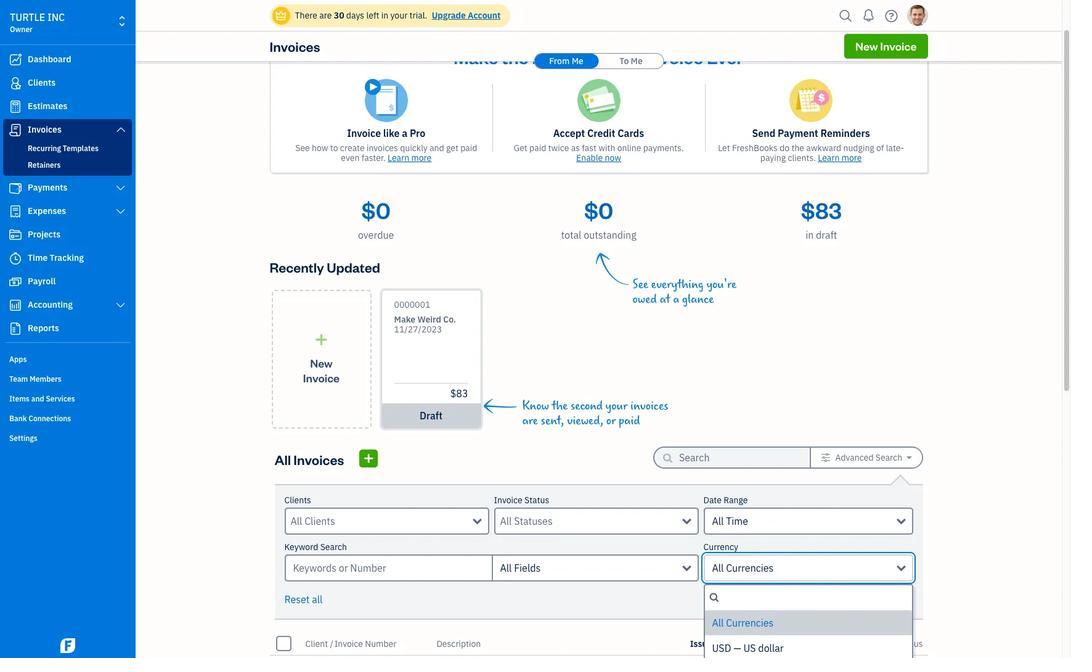 Task type: describe. For each thing, give the bounding box(es) containing it.
add invoice image
[[363, 451, 375, 466]]

glance
[[683, 292, 714, 307]]

all for all fields field
[[500, 562, 512, 574]]

items and services
[[9, 394, 75, 403]]

templates
[[63, 144, 99, 153]]

paid inside accept credit cards get paid twice as fast with online payments. enable now
[[530, 142, 547, 154]]

0 horizontal spatial in
[[382, 10, 389, 21]]

to me link
[[599, 54, 664, 68]]

see everything you're owed at a glance
[[633, 278, 737, 307]]

retainers link
[[6, 158, 130, 173]]

turtle inc owner
[[10, 11, 65, 34]]

reset all
[[285, 593, 323, 606]]

paid inside see how to create invoices quickly and get paid even faster.
[[461, 142, 478, 154]]

new inside "new invoice"
[[310, 356, 333, 370]]

account
[[468, 10, 501, 21]]

$0 for $0 overdue
[[362, 196, 391, 225]]

draft inside $83 in draft
[[817, 229, 838, 241]]

close image
[[906, 43, 920, 57]]

as
[[572, 142, 580, 154]]

of
[[877, 142, 885, 154]]

main element
[[0, 0, 167, 658]]

and inside main element
[[31, 394, 44, 403]]

reports link
[[3, 318, 132, 340]]

reset all button
[[285, 592, 323, 607]]

all time button
[[704, 508, 914, 535]]

clients link
[[3, 72, 132, 94]]

dollar
[[759, 642, 784, 654]]

currency
[[704, 542, 739, 553]]

us
[[744, 642, 757, 654]]

me for from me
[[572, 56, 584, 67]]

money image
[[8, 276, 23, 288]]

caretdown image
[[908, 453, 912, 463]]

currencies inside option
[[727, 617, 774, 629]]

inc
[[47, 11, 65, 23]]

date for due
[[770, 638, 788, 649]]

connections
[[29, 414, 71, 423]]

client link
[[306, 638, 330, 649]]

new invoice link for know the second your invoices are sent, viewed, or paid
[[272, 290, 372, 429]]

owner
[[10, 25, 33, 34]]

0 vertical spatial your
[[391, 10, 408, 21]]

range
[[724, 495, 748, 506]]

fields
[[514, 562, 541, 574]]

1 horizontal spatial clients
[[285, 495, 311, 506]]

client image
[[8, 77, 23, 89]]

payment image
[[8, 182, 23, 194]]

settings image
[[822, 453, 831, 463]]

0 vertical spatial invoices
[[270, 38, 320, 55]]

plus image
[[315, 333, 329, 346]]

accounting
[[28, 299, 73, 310]]

all currencies button
[[704, 554, 914, 582]]

you're
[[707, 278, 737, 292]]

retainers
[[28, 160, 61, 170]]

and inside see how to create invoices quickly and get paid even faster.
[[430, 142, 444, 154]]

know
[[523, 399, 549, 413]]

co.
[[444, 314, 456, 325]]

outstanding
[[584, 229, 637, 241]]

Keyword Search field
[[492, 554, 699, 582]]

invoices for paid
[[631, 399, 669, 413]]

from
[[550, 56, 570, 67]]

services
[[46, 394, 75, 403]]

get
[[514, 142, 528, 154]]

paying
[[761, 152, 786, 163]]

to
[[330, 142, 338, 154]]

chart image
[[8, 299, 23, 311]]

are inside know the second your invoices are sent, viewed, or paid
[[523, 414, 538, 428]]

status link
[[899, 638, 924, 649]]

freshbooks
[[733, 142, 778, 154]]

tracking
[[50, 252, 84, 263]]

sent,
[[541, 414, 565, 428]]

time inside dropdown button
[[727, 515, 749, 527]]

usd
[[713, 642, 732, 654]]

more for invoice like a pro
[[412, 152, 432, 163]]

reminders
[[821, 127, 871, 139]]

invoices inside 'link'
[[28, 124, 62, 135]]

expenses
[[28, 205, 66, 216]]

project image
[[8, 229, 23, 241]]

all currencies inside all currencies dropdown button
[[713, 562, 774, 574]]

2 / from the left
[[748, 638, 751, 649]]

team members
[[9, 374, 62, 384]]

paid inside know the second your invoices are sent, viewed, or paid
[[619, 414, 640, 428]]

go to help image
[[882, 6, 902, 25]]

let freshbooks do the awkward nudging of late- paying clients.
[[719, 142, 905, 163]]

second
[[571, 399, 603, 413]]

projects
[[28, 229, 61, 240]]

keyword
[[285, 542, 318, 553]]

0 horizontal spatial status
[[525, 495, 550, 506]]

team
[[9, 374, 28, 384]]

date range
[[704, 495, 748, 506]]

send payment reminders image
[[790, 79, 833, 122]]

0 horizontal spatial draft
[[420, 410, 443, 422]]

credit
[[588, 127, 616, 139]]

apply button
[[861, 587, 914, 611]]

freshbooks image
[[58, 638, 78, 653]]

time inside main element
[[28, 252, 48, 263]]

all fields
[[500, 562, 541, 574]]

30
[[334, 10, 344, 21]]

most
[[532, 45, 573, 68]]

0 vertical spatial make
[[454, 45, 499, 68]]

invoices link
[[3, 119, 132, 141]]

all currencies inside all currencies option
[[713, 617, 774, 629]]

report image
[[8, 323, 23, 335]]

reset
[[285, 593, 310, 606]]

recurring templates
[[28, 144, 99, 153]]

to
[[620, 56, 629, 67]]

to me
[[620, 56, 643, 67]]

from me link
[[535, 54, 599, 68]]

chevron large down image for invoices
[[115, 125, 126, 134]]

your inside know the second your invoices are sent, viewed, or paid
[[606, 399, 628, 413]]

Search text field
[[680, 448, 791, 468]]

see for see everything you're owed at a glance
[[633, 278, 649, 292]]

turtle
[[10, 11, 45, 23]]

estimates link
[[3, 96, 132, 118]]

see for see how to create invoices quickly and get paid even faster.
[[296, 142, 310, 154]]

$0 total outstanding
[[561, 196, 637, 241]]

make the most payable invoice ever
[[454, 45, 744, 68]]

items
[[9, 394, 30, 403]]

the for know the second your invoices are sent, viewed, or paid
[[552, 399, 568, 413]]

fast
[[582, 142, 597, 154]]

$0 overdue
[[358, 196, 394, 241]]

cards
[[618, 127, 645, 139]]

do
[[780, 142, 790, 154]]

0 horizontal spatial are
[[320, 10, 332, 21]]

all invoices
[[275, 451, 344, 468]]

even
[[341, 152, 360, 163]]

send
[[753, 127, 776, 139]]

cancel
[[812, 591, 848, 606]]



Task type: vqa. For each thing, say whether or not it's contained in the screenshot.
the Starts
no



Task type: locate. For each thing, give the bounding box(es) containing it.
1 horizontal spatial learn
[[819, 152, 840, 163]]

me inside 'to me' link
[[631, 56, 643, 67]]

0 horizontal spatial and
[[31, 394, 44, 403]]

number
[[365, 638, 397, 649]]

1 horizontal spatial status
[[899, 638, 924, 649]]

0 horizontal spatial $0
[[362, 196, 391, 225]]

learn more for reminders
[[819, 152, 863, 163]]

$0 inside "$0 total outstanding"
[[585, 196, 614, 225]]

are
[[320, 10, 332, 21], [523, 414, 538, 428]]

the
[[502, 45, 529, 68], [792, 142, 805, 154], [552, 399, 568, 413]]

0 vertical spatial time
[[28, 252, 48, 263]]

0 horizontal spatial search
[[320, 542, 347, 553]]

updated
[[327, 258, 380, 276]]

0 vertical spatial in
[[382, 10, 389, 21]]

are left 30
[[320, 10, 332, 21]]

All Statuses search field
[[500, 514, 683, 529]]

1 vertical spatial in
[[806, 229, 814, 241]]

1 vertical spatial draft
[[420, 410, 443, 422]]

search right keyword
[[320, 542, 347, 553]]

$83 for $83
[[451, 387, 468, 400]]

are down know
[[523, 414, 538, 428]]

apps link
[[3, 350, 132, 368]]

1 vertical spatial make
[[394, 314, 416, 325]]

1 horizontal spatial draft
[[817, 229, 838, 241]]

bank connections
[[9, 414, 71, 423]]

a right at
[[674, 292, 680, 307]]

left
[[367, 10, 380, 21]]

time down range
[[727, 515, 749, 527]]

invoices inside see how to create invoices quickly and get paid even faster.
[[367, 142, 398, 154]]

0000001
[[394, 299, 431, 310]]

1 more from the left
[[412, 152, 432, 163]]

1 horizontal spatial paid
[[530, 142, 547, 154]]

/ right caretdown icon
[[748, 638, 751, 649]]

chevron large down image down payroll link
[[115, 300, 126, 310]]

2 learn from the left
[[819, 152, 840, 163]]

date for issued
[[720, 638, 739, 649]]

1 vertical spatial see
[[633, 278, 649, 292]]

1 vertical spatial all currencies
[[713, 617, 774, 629]]

settings link
[[3, 429, 132, 447]]

1 horizontal spatial learn more
[[819, 152, 863, 163]]

0 horizontal spatial new invoice
[[303, 356, 340, 385]]

more down reminders on the top of the page
[[842, 152, 863, 163]]

0 vertical spatial $83
[[802, 196, 842, 225]]

0 horizontal spatial learn more
[[388, 152, 432, 163]]

client / invoice number
[[306, 638, 397, 649]]

1 horizontal spatial $0
[[585, 196, 614, 225]]

$0 inside $0 overdue
[[362, 196, 391, 225]]

see left the how
[[296, 142, 310, 154]]

description link
[[437, 638, 481, 649]]

new invoice down the go to help 'image'
[[856, 39, 917, 53]]

faster.
[[362, 152, 386, 163]]

time right timer image
[[28, 252, 48, 263]]

the inside the let freshbooks do the awkward nudging of late- paying clients.
[[792, 142, 805, 154]]

All Clients search field
[[291, 514, 473, 529]]

search inside "dropdown button"
[[876, 452, 903, 463]]

0 vertical spatial are
[[320, 10, 332, 21]]

2 all currencies from the top
[[713, 617, 774, 629]]

all
[[275, 451, 291, 468], [713, 515, 724, 527], [500, 562, 512, 574], [713, 562, 724, 574], [713, 617, 724, 629]]

0 horizontal spatial me
[[572, 56, 584, 67]]

2 horizontal spatial the
[[792, 142, 805, 154]]

1 vertical spatial status
[[899, 638, 924, 649]]

$0 up the overdue
[[362, 196, 391, 225]]

new invoice link
[[845, 34, 929, 59], [272, 290, 372, 429]]

cancel button
[[801, 587, 859, 611]]

the inside know the second your invoices are sent, viewed, or paid
[[552, 399, 568, 413]]

date right due
[[770, 638, 788, 649]]

currencies inside dropdown button
[[727, 562, 774, 574]]

all currencies down currency
[[713, 562, 774, 574]]

new invoice
[[856, 39, 917, 53], [303, 356, 340, 385]]

0 horizontal spatial time
[[28, 252, 48, 263]]

all inside option
[[713, 617, 724, 629]]

timer image
[[8, 252, 23, 265]]

all currencies up caretdown icon
[[713, 617, 774, 629]]

2 chevron large down image from the top
[[115, 183, 126, 193]]

0 vertical spatial new invoice
[[856, 39, 917, 53]]

notifications image
[[859, 3, 879, 28]]

issued
[[691, 638, 718, 649]]

0 vertical spatial clients
[[28, 77, 56, 88]]

payroll link
[[3, 271, 132, 293]]

advanced
[[836, 452, 874, 463]]

0 horizontal spatial /
[[330, 638, 334, 649]]

1 vertical spatial new invoice link
[[272, 290, 372, 429]]

new invoice link for invoices
[[845, 34, 929, 59]]

1 vertical spatial your
[[606, 399, 628, 413]]

1 horizontal spatial $83
[[802, 196, 842, 225]]

2 me from the left
[[631, 56, 643, 67]]

search for advanced search
[[876, 452, 903, 463]]

due date link
[[752, 638, 788, 649]]

0 vertical spatial status
[[525, 495, 550, 506]]

me right from
[[572, 56, 584, 67]]

see how to create invoices quickly and get paid even faster.
[[296, 142, 478, 163]]

me inside from me link
[[572, 56, 584, 67]]

currencies down currency
[[727, 562, 774, 574]]

pro
[[410, 127, 426, 139]]

more down pro
[[412, 152, 432, 163]]

1 horizontal spatial me
[[631, 56, 643, 67]]

clients down all invoices
[[285, 495, 311, 506]]

1 / from the left
[[330, 638, 334, 649]]

make down 0000001
[[394, 314, 416, 325]]

0 horizontal spatial paid
[[461, 142, 478, 154]]

0 horizontal spatial see
[[296, 142, 310, 154]]

how
[[312, 142, 328, 154]]

learn for reminders
[[819, 152, 840, 163]]

all for the all time dropdown button
[[713, 515, 724, 527]]

due date
[[752, 638, 788, 649]]

advanced search
[[836, 452, 903, 463]]

1 vertical spatial the
[[792, 142, 805, 154]]

crown image
[[275, 9, 288, 22]]

client
[[306, 638, 328, 649]]

caretdown image
[[741, 639, 746, 649]]

2 horizontal spatial paid
[[619, 414, 640, 428]]

chevron large down image
[[115, 125, 126, 134], [115, 183, 126, 193], [115, 207, 126, 216], [115, 300, 126, 310]]

1 vertical spatial clients
[[285, 495, 311, 506]]

and right items
[[31, 394, 44, 403]]

a left pro
[[402, 127, 408, 139]]

1 horizontal spatial invoices
[[631, 399, 669, 413]]

0 vertical spatial new invoice link
[[845, 34, 929, 59]]

dashboard
[[28, 54, 71, 65]]

see inside the see everything you're owed at a glance
[[633, 278, 649, 292]]

bank connections link
[[3, 409, 132, 427]]

from me
[[550, 56, 584, 67]]

1 vertical spatial and
[[31, 394, 44, 403]]

0 horizontal spatial your
[[391, 10, 408, 21]]

at
[[660, 292, 671, 307]]

1 vertical spatial are
[[523, 414, 538, 428]]

everything
[[652, 278, 704, 292]]

usd — us dollar option
[[705, 636, 912, 658]]

1 $0 from the left
[[362, 196, 391, 225]]

1 vertical spatial a
[[674, 292, 680, 307]]

chevron large down image up recurring templates 'link' at the left top of page
[[115, 125, 126, 134]]

1 all currencies from the top
[[713, 562, 774, 574]]

1 vertical spatial invoices
[[631, 399, 669, 413]]

$83 for $83 in draft
[[802, 196, 842, 225]]

ever
[[707, 45, 744, 68]]

dashboard image
[[8, 54, 23, 66]]

0 horizontal spatial invoices
[[367, 142, 398, 154]]

1 horizontal spatial see
[[633, 278, 649, 292]]

1 vertical spatial search
[[320, 542, 347, 553]]

1 vertical spatial time
[[727, 515, 749, 527]]

me
[[572, 56, 584, 67], [631, 56, 643, 67]]

learn more for a
[[388, 152, 432, 163]]

1 horizontal spatial and
[[430, 142, 444, 154]]

create
[[340, 142, 365, 154]]

2 $0 from the left
[[585, 196, 614, 225]]

invoice status
[[494, 495, 550, 506]]

currencies up caretdown icon
[[727, 617, 774, 629]]

time tracking
[[28, 252, 84, 263]]

$83 in draft
[[802, 196, 842, 241]]

$0
[[362, 196, 391, 225], [585, 196, 614, 225]]

1 horizontal spatial the
[[552, 399, 568, 413]]

recently
[[270, 258, 324, 276]]

0 vertical spatial new
[[856, 39, 879, 53]]

clients up estimates
[[28, 77, 56, 88]]

chevron large down image inside accounting link
[[115, 300, 126, 310]]

invoices left "add invoice" icon
[[294, 451, 344, 468]]

3 chevron large down image from the top
[[115, 207, 126, 216]]

invoices for even
[[367, 142, 398, 154]]

1 horizontal spatial new invoice link
[[845, 34, 929, 59]]

4 chevron large down image from the top
[[115, 300, 126, 310]]

all for all currencies dropdown button
[[713, 562, 724, 574]]

search left caretdown image
[[876, 452, 903, 463]]

draft
[[817, 229, 838, 241], [420, 410, 443, 422]]

1 learn from the left
[[388, 152, 410, 163]]

1 horizontal spatial in
[[806, 229, 814, 241]]

the right "do" at top right
[[792, 142, 805, 154]]

1 vertical spatial currencies
[[727, 617, 774, 629]]

0 horizontal spatial more
[[412, 152, 432, 163]]

0 vertical spatial currencies
[[727, 562, 774, 574]]

1 horizontal spatial new invoice
[[856, 39, 917, 53]]

1 horizontal spatial make
[[454, 45, 499, 68]]

0 horizontal spatial make
[[394, 314, 416, 325]]

new invoice down plus image
[[303, 356, 340, 385]]

date left range
[[704, 495, 722, 506]]

see inside see how to create invoices quickly and get paid even faster.
[[296, 142, 310, 154]]

invoice like a pro
[[347, 127, 426, 139]]

date left caretdown icon
[[720, 638, 739, 649]]

trial.
[[410, 10, 428, 21]]

0 vertical spatial and
[[430, 142, 444, 154]]

learn for a
[[388, 152, 410, 163]]

or
[[607, 414, 616, 428]]

and left get
[[430, 142, 444, 154]]

dashboard link
[[3, 49, 132, 71]]

recently updated
[[270, 258, 380, 276]]

chevron large down image for expenses
[[115, 207, 126, 216]]

status up all statuses search box at bottom
[[525, 495, 550, 506]]

projects link
[[3, 224, 132, 246]]

/
[[330, 638, 334, 649], [748, 638, 751, 649]]

1 me from the left
[[572, 56, 584, 67]]

new down notifications image
[[856, 39, 879, 53]]

all
[[312, 593, 323, 606]]

quickly
[[400, 142, 428, 154]]

due
[[752, 638, 768, 649]]

1 horizontal spatial search
[[876, 452, 903, 463]]

team members link
[[3, 369, 132, 388]]

1 horizontal spatial new
[[856, 39, 879, 53]]

1 horizontal spatial are
[[523, 414, 538, 428]]

0 horizontal spatial new
[[310, 356, 333, 370]]

0 vertical spatial invoices
[[367, 142, 398, 154]]

make down account
[[454, 45, 499, 68]]

invoice
[[881, 39, 917, 53], [645, 45, 704, 68], [347, 127, 381, 139], [303, 370, 340, 385], [494, 495, 523, 506], [335, 638, 363, 649]]

search image
[[837, 6, 856, 25]]

usd — us dollar
[[713, 642, 784, 654]]

1 vertical spatial new invoice
[[303, 356, 340, 385]]

2 vertical spatial invoices
[[294, 451, 344, 468]]

enable
[[577, 152, 603, 163]]

0 vertical spatial search
[[876, 452, 903, 463]]

there are 30 days left in your trial. upgrade account
[[295, 10, 501, 21]]

the up sent,
[[552, 399, 568, 413]]

more for send payment reminders
[[842, 152, 863, 163]]

0 horizontal spatial a
[[402, 127, 408, 139]]

0 horizontal spatial learn
[[388, 152, 410, 163]]

your up or
[[606, 399, 628, 413]]

0 horizontal spatial $83
[[451, 387, 468, 400]]

learn more down reminders on the top of the page
[[819, 152, 863, 163]]

1 horizontal spatial a
[[674, 292, 680, 307]]

expense image
[[8, 205, 23, 218]]

1 learn more from the left
[[388, 152, 432, 163]]

0 vertical spatial all currencies
[[713, 562, 774, 574]]

Search search field
[[705, 590, 912, 605]]

1 horizontal spatial your
[[606, 399, 628, 413]]

chevron large down image down payments link
[[115, 207, 126, 216]]

the for make the most payable invoice ever
[[502, 45, 529, 68]]

all currencies option
[[705, 611, 912, 636]]

chevron large down image for accounting
[[115, 300, 126, 310]]

owed
[[633, 292, 657, 307]]

2 more from the left
[[842, 152, 863, 163]]

all inside field
[[500, 562, 512, 574]]

new down plus image
[[310, 356, 333, 370]]

0 horizontal spatial new invoice link
[[272, 290, 372, 429]]

items and services link
[[3, 389, 132, 408]]

$0 up outstanding in the right of the page
[[585, 196, 614, 225]]

chevron large down image down retainers link
[[115, 183, 126, 193]]

0 vertical spatial a
[[402, 127, 408, 139]]

keyword search
[[285, 542, 347, 553]]

invoices
[[367, 142, 398, 154], [631, 399, 669, 413]]

0 horizontal spatial the
[[502, 45, 529, 68]]

learn more down pro
[[388, 152, 432, 163]]

0 vertical spatial see
[[296, 142, 310, 154]]

1 horizontal spatial time
[[727, 515, 749, 527]]

chevron large down image for payments
[[115, 183, 126, 193]]

accept credit cards image
[[578, 79, 621, 122]]

learn right faster.
[[388, 152, 410, 163]]

members
[[30, 374, 62, 384]]

status down apply button
[[899, 638, 924, 649]]

your left trial. on the top left of page
[[391, 10, 408, 21]]

in inside $83 in draft
[[806, 229, 814, 241]]

get
[[447, 142, 459, 154]]

make inside 0000001 make weird co. 11/27/2023
[[394, 314, 416, 325]]

search for keyword search
[[320, 542, 347, 553]]

days
[[347, 10, 365, 21]]

Keyword Search text field
[[285, 554, 492, 582]]

1 vertical spatial invoices
[[28, 124, 62, 135]]

apply
[[872, 591, 903, 606]]

all time
[[713, 515, 749, 527]]

1 vertical spatial new
[[310, 356, 333, 370]]

invoice like a pro image
[[365, 79, 408, 122]]

1 horizontal spatial more
[[842, 152, 863, 163]]

2 vertical spatial the
[[552, 399, 568, 413]]

the left most
[[502, 45, 529, 68]]

/ right client
[[330, 638, 334, 649]]

payable
[[577, 45, 642, 68]]

2 learn more from the left
[[819, 152, 863, 163]]

me for to me
[[631, 56, 643, 67]]

online
[[618, 142, 642, 154]]

payments
[[28, 182, 68, 193]]

learn right 'clients.' on the top right of page
[[819, 152, 840, 163]]

2 currencies from the top
[[727, 617, 774, 629]]

1 horizontal spatial /
[[748, 638, 751, 649]]

recurring
[[28, 144, 61, 153]]

clients inside main element
[[28, 77, 56, 88]]

invoice image
[[8, 124, 23, 136]]

invoices down there
[[270, 38, 320, 55]]

0 horizontal spatial clients
[[28, 77, 56, 88]]

0 vertical spatial the
[[502, 45, 529, 68]]

your
[[391, 10, 408, 21], [606, 399, 628, 413]]

currencies
[[727, 562, 774, 574], [727, 617, 774, 629]]

invoices inside know the second your invoices are sent, viewed, or paid
[[631, 399, 669, 413]]

1 currencies from the top
[[727, 562, 774, 574]]

me right to
[[631, 56, 643, 67]]

1 chevron large down image from the top
[[115, 125, 126, 134]]

1 vertical spatial $83
[[451, 387, 468, 400]]

a inside the see everything you're owed at a glance
[[674, 292, 680, 307]]

see up owed
[[633, 278, 649, 292]]

in
[[382, 10, 389, 21], [806, 229, 814, 241]]

estimate image
[[8, 101, 23, 113]]

list box
[[705, 611, 912, 658]]

learn
[[388, 152, 410, 163], [819, 152, 840, 163]]

invoices up recurring
[[28, 124, 62, 135]]

0 vertical spatial draft
[[817, 229, 838, 241]]

advanced search button
[[812, 448, 922, 468]]

list box containing all currencies
[[705, 611, 912, 658]]

$0 for $0 total outstanding
[[585, 196, 614, 225]]



